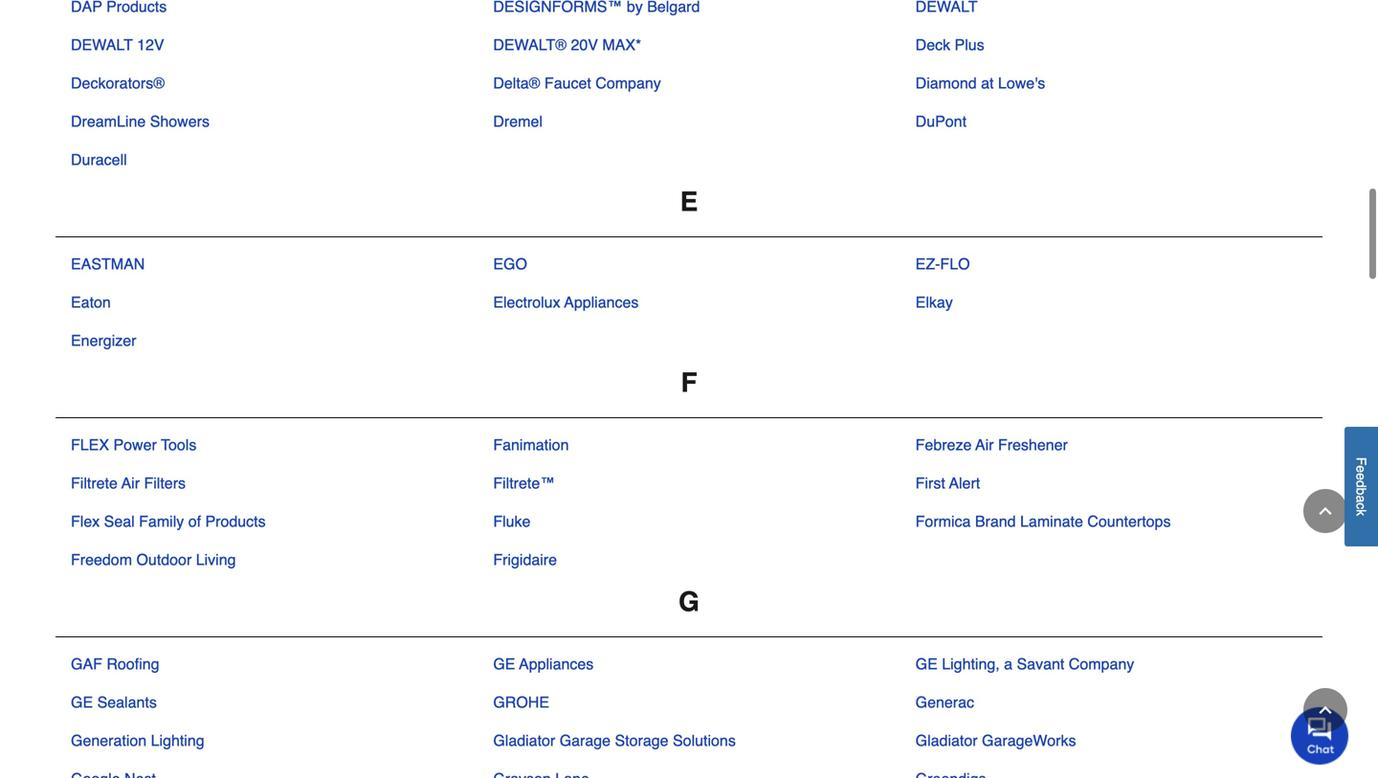 Task type: vqa. For each thing, say whether or not it's contained in the screenshot.
Lowe's
yes



Task type: describe. For each thing, give the bounding box(es) containing it.
frigidaire
[[493, 551, 557, 568]]

flex
[[71, 436, 109, 454]]

dewalt® 20v max* link
[[493, 33, 641, 56]]

ge for ge sealants
[[71, 693, 93, 711]]

ge appliances
[[493, 655, 594, 673]]

2 e from the top
[[1354, 473, 1369, 480]]

generation lighting link
[[71, 729, 204, 752]]

plus
[[955, 36, 984, 54]]

ez-flo
[[915, 255, 970, 273]]

dewalt 12v
[[71, 36, 164, 54]]

ge sealants
[[71, 693, 157, 711]]

lighting,
[[942, 655, 1000, 673]]

c
[[1354, 502, 1369, 509]]

gladiator garageworks
[[915, 732, 1076, 749]]

storage
[[615, 732, 668, 749]]

dremel
[[493, 112, 542, 130]]

seal
[[104, 512, 135, 530]]

f e e d b a c k button
[[1345, 427, 1378, 546]]

eastman
[[71, 255, 145, 273]]

fluke
[[493, 512, 531, 530]]

dreamline
[[71, 112, 146, 130]]

generation
[[71, 732, 147, 749]]

electrolux
[[493, 293, 560, 311]]

deck plus
[[915, 36, 984, 54]]

appliances for electrolux appliances
[[564, 293, 639, 311]]

flex power tools
[[71, 436, 196, 454]]

fanimation
[[493, 436, 569, 454]]

eastman link
[[71, 253, 145, 276]]

eaton
[[71, 293, 111, 311]]

freshener
[[998, 436, 1068, 454]]

febreze air freshener
[[915, 436, 1068, 454]]

deck plus link
[[915, 33, 984, 56]]

flex seal family of products
[[71, 512, 266, 530]]

gladiator garage storage solutions
[[493, 732, 736, 749]]

brand
[[975, 512, 1016, 530]]

deck
[[915, 36, 950, 54]]

generation lighting
[[71, 732, 204, 749]]

delta® faucet company
[[493, 74, 661, 92]]

first alert link
[[915, 472, 980, 495]]

filtrete™
[[493, 474, 555, 492]]

freedom outdoor living link
[[71, 548, 236, 571]]

dewalt 12v link
[[71, 33, 164, 56]]

duracell
[[71, 151, 127, 168]]

filtrete™ link
[[493, 472, 555, 495]]

f e e d b a c k
[[1354, 457, 1369, 516]]

air for febreze
[[975, 436, 994, 454]]

duracell link
[[71, 148, 127, 171]]

gladiator garage storage solutions link
[[493, 729, 736, 752]]

g
[[679, 587, 699, 617]]

a inside button
[[1354, 495, 1369, 503]]

filtrete air filters
[[71, 474, 186, 492]]

filtrete
[[71, 474, 118, 492]]

delta®
[[493, 74, 540, 92]]

grohe link
[[493, 691, 549, 714]]

febreze
[[915, 436, 972, 454]]

gaf
[[71, 655, 102, 673]]

chat invite button image
[[1291, 706, 1349, 765]]

b
[[1354, 488, 1369, 495]]

ge for ge appliances
[[493, 655, 515, 673]]

alert
[[949, 474, 980, 492]]

family
[[139, 512, 184, 530]]

countertops
[[1087, 512, 1171, 530]]

power
[[113, 436, 157, 454]]

gladiator for gladiator garageworks
[[915, 732, 978, 749]]

d
[[1354, 480, 1369, 488]]

laminate
[[1020, 512, 1083, 530]]

outdoor
[[136, 551, 192, 568]]

sealants
[[97, 693, 157, 711]]

garage
[[560, 732, 611, 749]]

lowe's
[[998, 74, 1045, 92]]

lighting
[[151, 732, 204, 749]]

of
[[188, 512, 201, 530]]

deckorators® link
[[71, 72, 165, 95]]



Task type: locate. For each thing, give the bounding box(es) containing it.
1 horizontal spatial a
[[1354, 495, 1369, 503]]

k
[[1354, 509, 1369, 516]]

first alert
[[915, 474, 980, 492]]

0 vertical spatial appliances
[[564, 293, 639, 311]]

e
[[680, 187, 698, 217]]

formica brand laminate countertops link
[[915, 510, 1171, 533]]

ge sealants link
[[71, 691, 157, 714]]

0 vertical spatial company
[[595, 74, 661, 92]]

ge lighting, a savant company link
[[915, 653, 1134, 676]]

first
[[915, 474, 945, 492]]

0 horizontal spatial company
[[595, 74, 661, 92]]

1 e from the top
[[1354, 465, 1369, 473]]

company right savant
[[1069, 655, 1134, 673]]

electrolux appliances
[[493, 293, 639, 311]]

delta® faucet company link
[[493, 72, 661, 95]]

gaf roofing
[[71, 655, 159, 673]]

f
[[681, 367, 697, 398], [1354, 457, 1369, 465]]

max*
[[602, 36, 641, 54]]

fanimation link
[[493, 434, 569, 456]]

1 horizontal spatial ge
[[493, 655, 515, 673]]

dremel link
[[493, 110, 542, 133]]

a
[[1354, 495, 1369, 503], [1004, 655, 1013, 673]]

e
[[1354, 465, 1369, 473], [1354, 473, 1369, 480]]

ge
[[493, 655, 515, 673], [915, 655, 938, 673], [71, 693, 93, 711]]

gladiator for gladiator garage storage solutions
[[493, 732, 555, 749]]

1 vertical spatial f
[[1354, 457, 1369, 465]]

deckorators®
[[71, 74, 165, 92]]

ez-flo link
[[915, 253, 970, 276]]

filters
[[144, 474, 186, 492]]

frigidaire link
[[493, 548, 557, 571]]

1 vertical spatial air
[[121, 474, 140, 492]]

generac
[[915, 693, 974, 711]]

1 gladiator from the left
[[493, 732, 555, 749]]

air right febreze
[[975, 436, 994, 454]]

f inside button
[[1354, 457, 1369, 465]]

0 vertical spatial air
[[975, 436, 994, 454]]

faucet
[[544, 74, 591, 92]]

savant
[[1017, 655, 1064, 673]]

20v
[[571, 36, 598, 54]]

e up b
[[1354, 473, 1369, 480]]

diamond
[[915, 74, 977, 92]]

2 horizontal spatial ge
[[915, 655, 938, 673]]

dupont link
[[915, 110, 967, 133]]

0 vertical spatial a
[[1354, 495, 1369, 503]]

at
[[981, 74, 994, 92]]

a up k
[[1354, 495, 1369, 503]]

formica
[[915, 512, 971, 530]]

0 horizontal spatial ge
[[71, 693, 93, 711]]

freedom
[[71, 551, 132, 568]]

air for filtrete
[[121, 474, 140, 492]]

flo
[[940, 255, 970, 273]]

1 vertical spatial company
[[1069, 655, 1134, 673]]

1 horizontal spatial air
[[975, 436, 994, 454]]

fluke link
[[493, 510, 531, 533]]

febreze air freshener link
[[915, 434, 1068, 456]]

company
[[595, 74, 661, 92], [1069, 655, 1134, 673]]

solutions
[[673, 732, 736, 749]]

1 horizontal spatial f
[[1354, 457, 1369, 465]]

ego link
[[493, 253, 527, 276]]

freedom outdoor living
[[71, 551, 236, 568]]

filtrete air filters link
[[71, 472, 186, 495]]

gaf roofing link
[[71, 653, 159, 676]]

flex seal family of products link
[[71, 510, 266, 533]]

ge down gaf
[[71, 693, 93, 711]]

0 horizontal spatial gladiator
[[493, 732, 555, 749]]

1 horizontal spatial company
[[1069, 655, 1134, 673]]

scroll to top image
[[1303, 489, 1347, 533]]

air
[[975, 436, 994, 454], [121, 474, 140, 492]]

air left filters
[[121, 474, 140, 492]]

appliances right electrolux
[[564, 293, 639, 311]]

e up d
[[1354, 465, 1369, 473]]

appliances up grohe
[[519, 655, 594, 673]]

energizer link
[[71, 329, 136, 352]]

garageworks
[[982, 732, 1076, 749]]

appliances for ge appliances
[[519, 655, 594, 673]]

formica brand laminate countertops
[[915, 512, 1171, 530]]

1 vertical spatial appliances
[[519, 655, 594, 673]]

dreamline showers link
[[71, 110, 210, 133]]

energizer
[[71, 332, 136, 349]]

a left savant
[[1004, 655, 1013, 673]]

f for f e e d b a c k
[[1354, 457, 1369, 465]]

ge appliances link
[[493, 653, 594, 676]]

ge up generac
[[915, 655, 938, 673]]

gladiator
[[493, 732, 555, 749], [915, 732, 978, 749]]

1 horizontal spatial gladiator
[[915, 732, 978, 749]]

flex
[[71, 512, 100, 530]]

gladiator down generac "link"
[[915, 732, 978, 749]]

0 horizontal spatial a
[[1004, 655, 1013, 673]]

ego
[[493, 255, 527, 273]]

tools
[[161, 436, 196, 454]]

ge lighting, a savant company
[[915, 655, 1134, 673]]

showers
[[150, 112, 210, 130]]

0 vertical spatial f
[[681, 367, 697, 398]]

f for f
[[681, 367, 697, 398]]

diamond at lowe's link
[[915, 72, 1045, 95]]

living
[[196, 551, 236, 568]]

2 gladiator from the left
[[915, 732, 978, 749]]

dewalt® 20v max*
[[493, 36, 641, 54]]

electrolux appliances link
[[493, 291, 639, 314]]

ge up grohe
[[493, 655, 515, 673]]

0 horizontal spatial air
[[121, 474, 140, 492]]

1 vertical spatial a
[[1004, 655, 1013, 673]]

elkay
[[915, 293, 953, 311]]

company down max*
[[595, 74, 661, 92]]

grohe
[[493, 693, 549, 711]]

ge for ge lighting, a savant company
[[915, 655, 938, 673]]

0 horizontal spatial f
[[681, 367, 697, 398]]

gladiator down grohe "link"
[[493, 732, 555, 749]]



